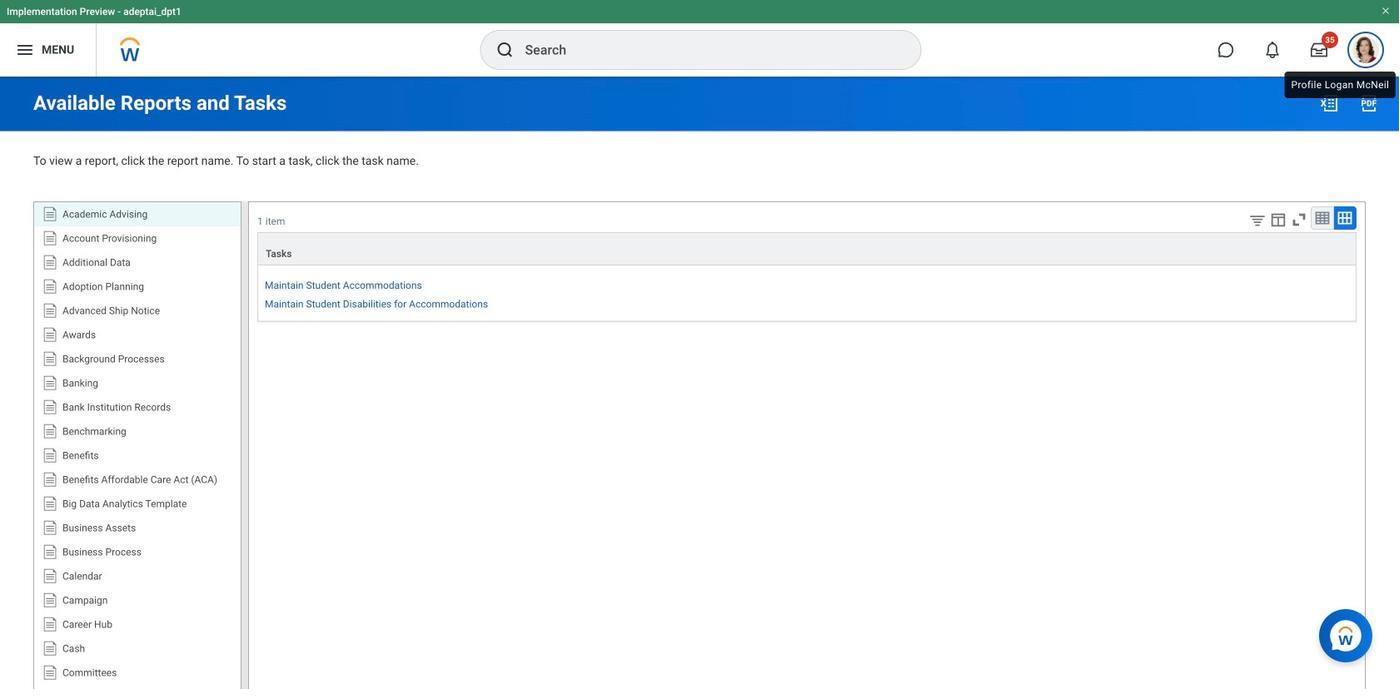 Task type: describe. For each thing, give the bounding box(es) containing it.
search image
[[495, 40, 515, 60]]

notifications large image
[[1264, 42, 1281, 58]]

click to view/edit grid preferences image
[[1269, 211, 1288, 229]]

items selected list
[[265, 277, 488, 311]]

table image
[[1314, 210, 1331, 227]]

fullscreen image
[[1290, 211, 1309, 229]]

select to filter grid data image
[[1249, 212, 1267, 229]]

view printable version (pdf) image
[[1359, 93, 1379, 113]]



Task type: vqa. For each thing, say whether or not it's contained in the screenshot.
Expand Table image
yes



Task type: locate. For each thing, give the bounding box(es) containing it.
close environment banner image
[[1381, 6, 1391, 16]]

inbox large image
[[1311, 42, 1328, 58]]

banner
[[0, 0, 1399, 77]]

row
[[257, 233, 1357, 266]]

main content
[[0, 77, 1399, 690]]

expand table image
[[1337, 210, 1354, 227]]

justify image
[[15, 40, 35, 60]]

toolbar
[[1236, 207, 1357, 233]]

export to excel image
[[1319, 93, 1339, 113]]

Search Workday  search field
[[525, 32, 887, 68]]

tooltip
[[1282, 68, 1399, 102]]

profile logan mcneil image
[[1353, 37, 1379, 67]]



